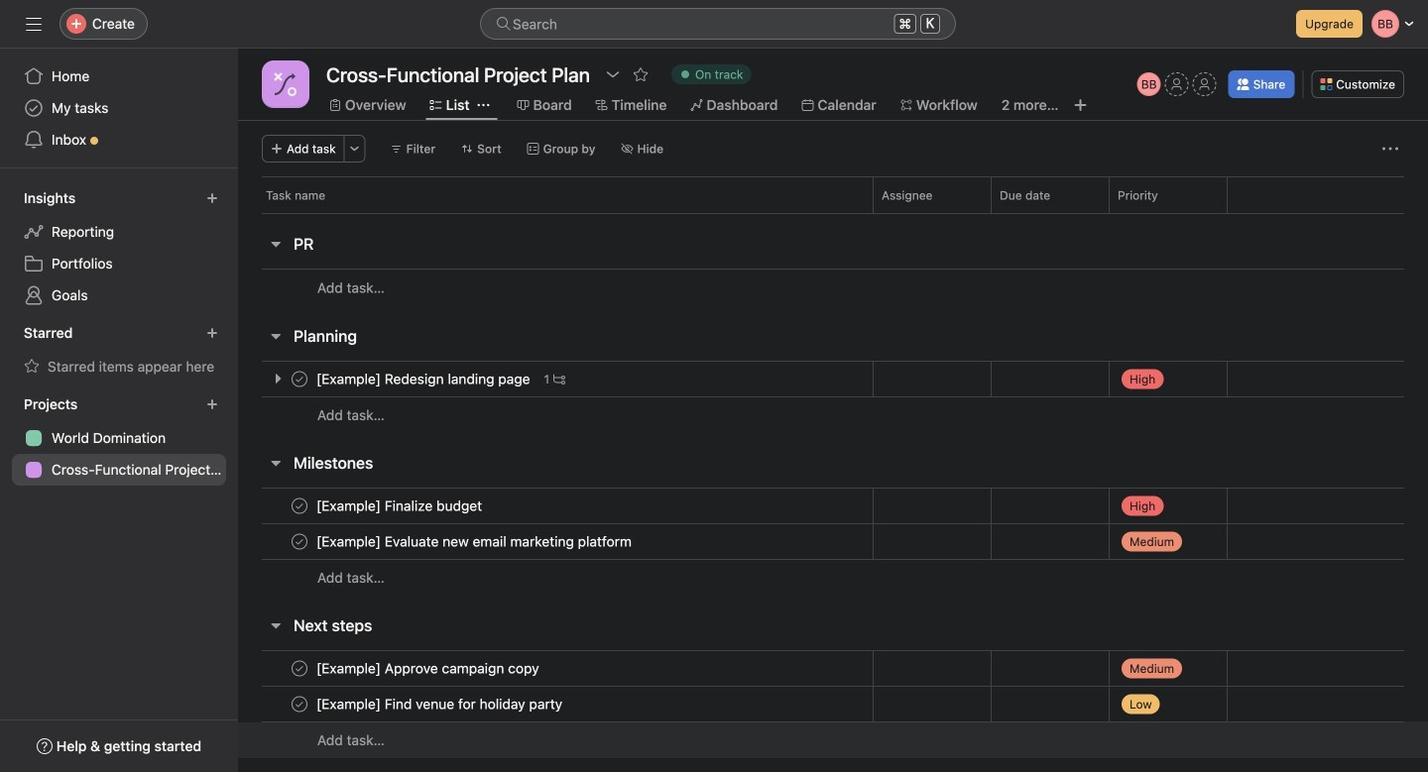 Task type: locate. For each thing, give the bounding box(es) containing it.
task name text field inside [example] find venue for holiday party cell
[[313, 695, 569, 715]]

mark complete checkbox inside [example] redesign landing page cell
[[288, 368, 312, 391]]

1 mark complete checkbox from the top
[[288, 368, 312, 391]]

3 task name text field from the top
[[313, 695, 569, 715]]

header milestones tree grid
[[238, 488, 1429, 596]]

mark complete image
[[288, 368, 312, 391], [288, 495, 312, 518], [288, 693, 312, 717]]

2 collapse task list for this group image from the top
[[268, 328, 284, 344]]

global element
[[0, 49, 238, 168]]

Task name text field
[[313, 497, 488, 516], [313, 659, 545, 679], [313, 695, 569, 715]]

tab actions image
[[478, 99, 490, 111]]

1 mark complete image from the top
[[288, 368, 312, 391]]

mark complete image inside [example] approve campaign copy cell
[[288, 657, 312, 681]]

1 task name text field from the top
[[313, 370, 536, 389]]

1 vertical spatial task name text field
[[313, 659, 545, 679]]

add tab image
[[1073, 97, 1089, 113]]

1 vertical spatial mark complete image
[[288, 657, 312, 681]]

mark complete image
[[288, 530, 312, 554], [288, 657, 312, 681]]

mark complete checkbox for task name text box inside the [example] find venue for holiday party cell
[[288, 693, 312, 717]]

more actions image
[[349, 143, 361, 155]]

Search tasks, projects, and more text field
[[480, 8, 957, 40]]

new project or portfolio image
[[206, 399, 218, 411]]

[example] find venue for holiday party cell
[[238, 687, 873, 723]]

insights element
[[0, 181, 238, 316]]

task name text field inside [example] redesign landing page cell
[[313, 370, 536, 389]]

collapse task list for this group image
[[268, 236, 284, 252], [268, 328, 284, 344], [268, 455, 284, 471]]

0 vertical spatial task name text field
[[313, 370, 536, 389]]

3 mark complete image from the top
[[288, 693, 312, 717]]

mark complete checkbox for task name text box inside the [example] finalize budget cell
[[288, 495, 312, 518]]

2 vertical spatial mark complete image
[[288, 693, 312, 717]]

task name text field for mark complete image inside [example] find venue for holiday party cell
[[313, 695, 569, 715]]

1 vertical spatial task name text field
[[313, 532, 638, 552]]

2 task name text field from the top
[[313, 532, 638, 552]]

2 vertical spatial task name text field
[[313, 695, 569, 715]]

mark complete image inside '[example] evaluate new email marketing platform' cell
[[288, 530, 312, 554]]

Task name text field
[[313, 370, 536, 389], [313, 532, 638, 552]]

starred element
[[0, 316, 238, 387]]

mark complete checkbox inside [example] find venue for holiday party cell
[[288, 693, 312, 717]]

1 vertical spatial collapse task list for this group image
[[268, 328, 284, 344]]

2 task name text field from the top
[[313, 659, 545, 679]]

None text field
[[321, 57, 595, 92]]

new insights image
[[206, 192, 218, 204]]

0 vertical spatial task name text field
[[313, 497, 488, 516]]

hide sidebar image
[[26, 16, 42, 32]]

1 vertical spatial mark complete image
[[288, 495, 312, 518]]

mark complete checkbox inside '[example] evaluate new email marketing platform' cell
[[288, 530, 312, 554]]

[example] redesign landing page cell
[[238, 361, 873, 398]]

row
[[238, 177, 1429, 213], [262, 212, 1405, 214], [238, 269, 1429, 307], [238, 361, 1429, 398], [238, 397, 1429, 434], [238, 488, 1429, 525], [238, 524, 1429, 561], [238, 560, 1429, 596], [238, 651, 1429, 688], [238, 687, 1429, 723], [238, 722, 1429, 759]]

header planning tree grid
[[238, 361, 1429, 434]]

None field
[[480, 8, 957, 40]]

task name text field for mark complete image in [example] finalize budget cell
[[313, 497, 488, 516]]

4 mark complete checkbox from the top
[[288, 693, 312, 717]]

Mark complete checkbox
[[288, 368, 312, 391], [288, 495, 312, 518], [288, 530, 312, 554], [288, 693, 312, 717]]

2 mark complete checkbox from the top
[[288, 495, 312, 518]]

0 vertical spatial collapse task list for this group image
[[268, 236, 284, 252]]

mark complete image inside [example] finalize budget cell
[[288, 495, 312, 518]]

2 mark complete image from the top
[[288, 495, 312, 518]]

3 mark complete checkbox from the top
[[288, 530, 312, 554]]

3 collapse task list for this group image from the top
[[268, 455, 284, 471]]

mark complete image for [example] find venue for holiday party cell
[[288, 693, 312, 717]]

2 mark complete image from the top
[[288, 657, 312, 681]]

0 vertical spatial mark complete image
[[288, 368, 312, 391]]

mark complete image inside [example] find venue for holiday party cell
[[288, 693, 312, 717]]

mark complete checkbox inside [example] finalize budget cell
[[288, 495, 312, 518]]

task name text field inside [example] finalize budget cell
[[313, 497, 488, 516]]

1 task name text field from the top
[[313, 497, 488, 516]]

line_and_symbols image
[[274, 72, 298, 96]]

1 mark complete image from the top
[[288, 530, 312, 554]]

mark complete image for [example] finalize budget cell
[[288, 495, 312, 518]]

0 vertical spatial mark complete image
[[288, 530, 312, 554]]

2 vertical spatial collapse task list for this group image
[[268, 455, 284, 471]]



Task type: describe. For each thing, give the bounding box(es) containing it.
expand subtask list for the task [example] redesign landing page image
[[270, 371, 286, 387]]

add items to starred image
[[206, 327, 218, 339]]

mark complete image for task name text field within the '[example] evaluate new email marketing platform' cell
[[288, 530, 312, 554]]

Mark complete checkbox
[[288, 657, 312, 681]]

add to starred image
[[633, 66, 649, 82]]

mark complete checkbox for task name text field within the '[example] evaluate new email marketing platform' cell
[[288, 530, 312, 554]]

[example] approve campaign copy cell
[[238, 651, 873, 688]]

header next steps tree grid
[[238, 651, 1429, 759]]

collapse task list for this group image for header milestones tree grid
[[268, 455, 284, 471]]

projects element
[[0, 387, 238, 490]]

collapse task list for this group image for header planning tree grid
[[268, 328, 284, 344]]

manage project members image
[[1138, 72, 1162, 96]]

task name text field inside '[example] evaluate new email marketing platform' cell
[[313, 532, 638, 552]]

show options image
[[605, 66, 621, 82]]

task name text field inside [example] approve campaign copy cell
[[313, 659, 545, 679]]

[example] finalize budget cell
[[238, 488, 873, 525]]

more actions image
[[1383, 141, 1399, 157]]

1 collapse task list for this group image from the top
[[268, 236, 284, 252]]

1 subtask image
[[554, 374, 566, 385]]

[example] evaluate new email marketing platform cell
[[238, 524, 873, 561]]

collapse task list for this group image
[[268, 618, 284, 634]]

mark complete image for task name text box within [example] approve campaign copy cell
[[288, 657, 312, 681]]



Task type: vqa. For each thing, say whether or not it's contained in the screenshot.
My tasks "link"
no



